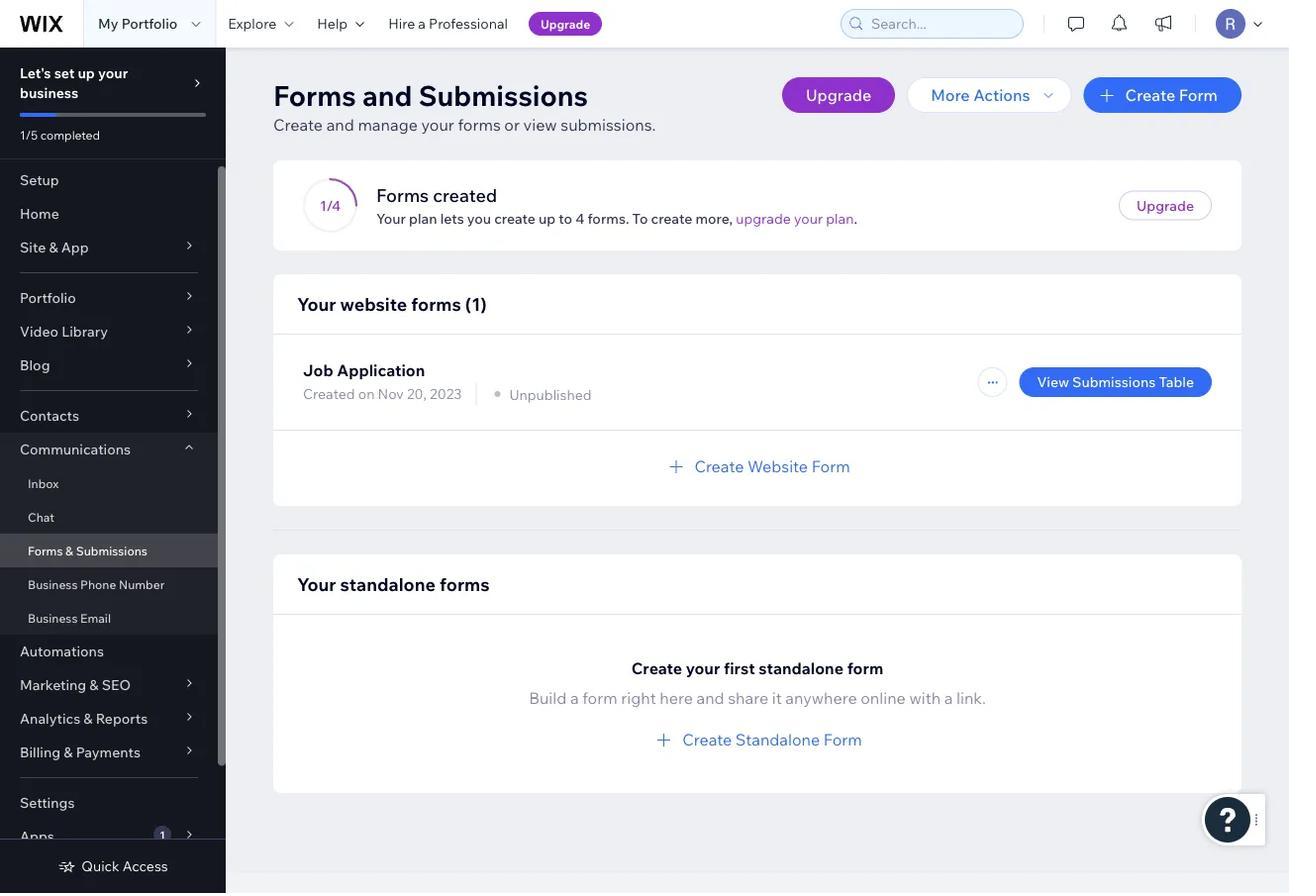 Task type: describe. For each thing, give the bounding box(es) containing it.
submissions for &
[[76, 543, 147, 558]]

your for standalone
[[297, 573, 336, 595]]

application
[[337, 360, 425, 380]]

1 plan from the left
[[409, 210, 437, 227]]

site & app button
[[0, 231, 218, 264]]

1 create from the left
[[494, 210, 536, 227]]

to
[[632, 210, 648, 227]]

automations link
[[0, 635, 218, 668]]

forms for forms and submissions
[[273, 78, 356, 112]]

unpublished
[[509, 385, 592, 403]]

0 vertical spatial portfolio
[[121, 15, 178, 32]]

analytics & reports button
[[0, 702, 218, 736]]

more
[[931, 85, 970, 105]]

create your first standalone form build a form right here and share it anywhere online with a link.
[[529, 659, 986, 708]]

1 horizontal spatial form
[[847, 659, 884, 678]]

video library
[[20, 323, 108, 340]]

0 horizontal spatial standalone
[[340, 573, 436, 595]]

contacts button
[[0, 399, 218, 433]]

reports
[[96, 710, 148, 727]]

more actions button
[[907, 77, 1072, 113]]

hire a professional link
[[376, 0, 520, 48]]

quick
[[82, 858, 120, 875]]

1 horizontal spatial and
[[362, 78, 412, 112]]

up inside forms created your plan lets you create up to 4 forms. to create more, upgrade your plan .
[[539, 210, 556, 227]]

marketing & seo button
[[0, 668, 218, 702]]

library
[[62, 323, 108, 340]]

job
[[303, 360, 333, 380]]

completed
[[40, 127, 100, 142]]

& for forms
[[65, 543, 73, 558]]

business for business phone number
[[28, 577, 78, 592]]

email
[[80, 611, 111, 625]]

build
[[529, 688, 567, 708]]

created
[[303, 385, 355, 403]]

upgrade your plan link
[[736, 210, 854, 228]]

view submissions table
[[1037, 373, 1194, 391]]

your inside let's set up your business
[[98, 64, 128, 82]]

nov
[[378, 385, 404, 403]]

help button
[[305, 0, 376, 48]]

create for create form
[[1126, 85, 1176, 105]]

sidebar element
[[0, 48, 226, 893]]

create standalone form button
[[653, 728, 862, 752]]

0 horizontal spatial and
[[326, 115, 354, 135]]

seo
[[102, 676, 131, 694]]

.
[[854, 210, 858, 227]]

forms for your standalone forms
[[440, 573, 490, 595]]

your standalone forms
[[297, 573, 490, 595]]

right
[[621, 688, 656, 708]]

1/5 completed
[[20, 127, 100, 142]]

first
[[724, 659, 755, 678]]

1 vertical spatial form
[[583, 688, 618, 708]]

phone
[[80, 577, 116, 592]]

you
[[467, 210, 491, 227]]

inbox link
[[0, 466, 218, 500]]

your inside forms created your plan lets you create up to 4 forms. to create more, upgrade your plan .
[[794, 210, 823, 227]]

share
[[728, 688, 769, 708]]

your inside forms and submissions create and manage your forms or view submissions.
[[421, 115, 454, 135]]

created
[[433, 184, 497, 206]]

2 horizontal spatial a
[[944, 688, 953, 708]]

business email link
[[0, 601, 218, 635]]

form for your website forms (1)
[[812, 457, 850, 476]]

view
[[523, 115, 557, 135]]

billing & payments
[[20, 744, 141, 761]]

chat link
[[0, 500, 218, 534]]

& for marketing
[[89, 676, 99, 694]]

up inside let's set up your business
[[78, 64, 95, 82]]

actions
[[974, 85, 1031, 105]]

& for site
[[49, 239, 58, 256]]

chat
[[28, 510, 54, 524]]

settings link
[[0, 786, 218, 820]]

portfolio button
[[0, 281, 218, 315]]

portfolio inside dropdown button
[[20, 289, 76, 307]]

apps
[[20, 828, 54, 845]]

upgrade
[[736, 210, 791, 227]]

your website forms (1)
[[297, 293, 487, 315]]

your inside create your first standalone form build a form right here and share it anywhere online with a link.
[[686, 659, 720, 678]]

forms and submissions create and manage your forms or view submissions.
[[273, 78, 656, 135]]

let's set up your business
[[20, 64, 128, 102]]

quick access button
[[58, 858, 168, 875]]

create website form button
[[665, 455, 850, 478]]

your for website
[[297, 293, 336, 315]]

create website form
[[695, 457, 850, 476]]

hire
[[388, 15, 415, 32]]

1 vertical spatial upgrade button
[[782, 77, 895, 113]]

my portfolio
[[98, 15, 178, 32]]

create form
[[1126, 85, 1218, 105]]



Task type: locate. For each thing, give the bounding box(es) containing it.
portfolio up video
[[20, 289, 76, 307]]

2 business from the top
[[28, 611, 78, 625]]

forms down help
[[273, 78, 356, 112]]

marketing
[[20, 676, 86, 694]]

business
[[20, 84, 78, 102]]

hire a professional
[[388, 15, 508, 32]]

2 horizontal spatial upgrade button
[[1119, 191, 1212, 220]]

blog
[[20, 357, 50, 374]]

1 horizontal spatial standalone
[[759, 659, 844, 678]]

0 horizontal spatial create
[[494, 210, 536, 227]]

1 vertical spatial upgrade
[[806, 85, 872, 105]]

1 vertical spatial form
[[812, 457, 850, 476]]

billing & payments button
[[0, 736, 218, 769]]

contacts
[[20, 407, 79, 424]]

forms inside forms & submissions link
[[28, 543, 63, 558]]

quick access
[[82, 858, 168, 875]]

here
[[660, 688, 693, 708]]

business email
[[28, 611, 111, 625]]

2 horizontal spatial submissions
[[1073, 373, 1156, 391]]

0 vertical spatial standalone
[[340, 573, 436, 595]]

0 vertical spatial forms
[[273, 78, 356, 112]]

site & app
[[20, 239, 89, 256]]

1/4
[[320, 197, 341, 214]]

standalone
[[736, 730, 820, 750]]

submissions inside forms and submissions create and manage your forms or view submissions.
[[419, 78, 588, 112]]

2 vertical spatial your
[[297, 573, 336, 595]]

your left first
[[686, 659, 720, 678]]

1 horizontal spatial a
[[570, 688, 579, 708]]

submissions
[[419, 78, 588, 112], [1073, 373, 1156, 391], [76, 543, 147, 558]]

1 vertical spatial forms
[[411, 293, 461, 315]]

upgrade for the leftmost "upgrade" button
[[541, 16, 590, 31]]

create for create website form
[[695, 457, 744, 476]]

form
[[847, 659, 884, 678], [583, 688, 618, 708]]

analytics
[[20, 710, 80, 727]]

my
[[98, 15, 118, 32]]

1 vertical spatial standalone
[[759, 659, 844, 678]]

0 horizontal spatial up
[[78, 64, 95, 82]]

blog button
[[0, 349, 218, 382]]

online
[[861, 688, 906, 708]]

0 horizontal spatial upgrade
[[541, 16, 590, 31]]

2 create from the left
[[651, 210, 693, 227]]

up right set
[[78, 64, 95, 82]]

2 vertical spatial forms
[[440, 573, 490, 595]]

created on nov 20, 2023
[[303, 385, 462, 403]]

explore
[[228, 15, 277, 32]]

upgrade for middle "upgrade" button
[[806, 85, 872, 105]]

your
[[98, 64, 128, 82], [421, 115, 454, 135], [794, 210, 823, 227], [686, 659, 720, 678]]

standalone
[[340, 573, 436, 595], [759, 659, 844, 678]]

1 vertical spatial forms
[[376, 184, 429, 206]]

a inside "link"
[[418, 15, 426, 32]]

a left link.
[[944, 688, 953, 708]]

& left the reports
[[84, 710, 93, 727]]

standalone inside create your first standalone form build a form right here and share it anywhere online with a link.
[[759, 659, 844, 678]]

your inside forms created your plan lets you create up to 4 forms. to create more, upgrade your plan .
[[376, 210, 406, 227]]

marketing & seo
[[20, 676, 131, 694]]

1 horizontal spatial up
[[539, 210, 556, 227]]

0 vertical spatial upgrade button
[[529, 12, 602, 36]]

2 vertical spatial upgrade button
[[1119, 191, 1212, 220]]

more,
[[696, 210, 733, 227]]

submissions up the business phone number link
[[76, 543, 147, 558]]

and up manage
[[362, 78, 412, 112]]

business phone number
[[28, 577, 165, 592]]

2 vertical spatial submissions
[[76, 543, 147, 558]]

1
[[160, 828, 165, 841]]

table
[[1159, 373, 1194, 391]]

link.
[[957, 688, 986, 708]]

business for business email
[[28, 611, 78, 625]]

submissions for and
[[419, 78, 588, 112]]

a right hire
[[418, 15, 426, 32]]

2 horizontal spatial and
[[697, 688, 725, 708]]

forms inside forms and submissions create and manage your forms or view submissions.
[[458, 115, 501, 135]]

portfolio right my at the left
[[121, 15, 178, 32]]

2 horizontal spatial forms
[[376, 184, 429, 206]]

1 horizontal spatial submissions
[[419, 78, 588, 112]]

2 vertical spatial and
[[697, 688, 725, 708]]

your
[[376, 210, 406, 227], [297, 293, 336, 315], [297, 573, 336, 595]]

home link
[[0, 197, 218, 231]]

access
[[123, 858, 168, 875]]

form up online
[[847, 659, 884, 678]]

or
[[504, 115, 520, 135]]

1 horizontal spatial forms
[[273, 78, 356, 112]]

business up automations
[[28, 611, 78, 625]]

& right the billing
[[64, 744, 73, 761]]

1 vertical spatial submissions
[[1073, 373, 1156, 391]]

& up business phone number
[[65, 543, 73, 558]]

plan
[[409, 210, 437, 227], [826, 210, 854, 227]]

1 vertical spatial and
[[326, 115, 354, 135]]

Search... field
[[866, 10, 1017, 38]]

business
[[28, 577, 78, 592], [28, 611, 78, 625]]

plan left lets
[[409, 210, 437, 227]]

create right 'to'
[[651, 210, 693, 227]]

submissions inside button
[[1073, 373, 1156, 391]]

and inside create your first standalone form build a form right here and share it anywhere online with a link.
[[697, 688, 725, 708]]

automations
[[20, 643, 104, 660]]

1 vertical spatial your
[[297, 293, 336, 315]]

forms.
[[588, 210, 629, 227]]

2 horizontal spatial upgrade
[[1137, 197, 1194, 214]]

form left right
[[583, 688, 618, 708]]

1 horizontal spatial upgrade
[[806, 85, 872, 105]]

submissions up 'or' on the left of page
[[419, 78, 588, 112]]

1/5
[[20, 127, 38, 142]]

0 horizontal spatial a
[[418, 15, 426, 32]]

inbox
[[28, 476, 59, 491]]

1 horizontal spatial create
[[651, 210, 693, 227]]

create standalone form
[[683, 730, 862, 750]]

forms for forms created
[[376, 184, 429, 206]]

billing
[[20, 744, 61, 761]]

a right build at left
[[570, 688, 579, 708]]

with
[[910, 688, 941, 708]]

view
[[1037, 373, 1069, 391]]

forms down chat
[[28, 543, 63, 558]]

& inside popup button
[[84, 710, 93, 727]]

1 vertical spatial up
[[539, 210, 556, 227]]

0 horizontal spatial plan
[[409, 210, 437, 227]]

0 vertical spatial and
[[362, 78, 412, 112]]

submissions inside sidebar element
[[76, 543, 147, 558]]

communications button
[[0, 433, 218, 466]]

2 plan from the left
[[826, 210, 854, 227]]

1 vertical spatial business
[[28, 611, 78, 625]]

professional
[[429, 15, 508, 32]]

plan right upgrade at top right
[[826, 210, 854, 227]]

0 vertical spatial up
[[78, 64, 95, 82]]

forms for your website forms (1)
[[411, 293, 461, 315]]

4
[[576, 210, 585, 227]]

anywhere
[[786, 688, 857, 708]]

0 vertical spatial submissions
[[419, 78, 588, 112]]

0 horizontal spatial upgrade button
[[529, 12, 602, 36]]

set
[[54, 64, 75, 82]]

0 horizontal spatial forms
[[28, 543, 63, 558]]

analytics & reports
[[20, 710, 148, 727]]

20,
[[407, 385, 427, 403]]

video library button
[[0, 315, 218, 349]]

0 vertical spatial form
[[847, 659, 884, 678]]

2 vertical spatial form
[[824, 730, 862, 750]]

& right site
[[49, 239, 58, 256]]

& inside 'dropdown button'
[[89, 676, 99, 694]]

create inside create your first standalone form build a form right here and share it anywhere online with a link.
[[632, 659, 682, 678]]

1 horizontal spatial upgrade button
[[782, 77, 895, 113]]

1 horizontal spatial portfolio
[[121, 15, 178, 32]]

create right you
[[494, 210, 536, 227]]

submissions.
[[561, 115, 656, 135]]

0 vertical spatial upgrade
[[541, 16, 590, 31]]

home
[[20, 205, 59, 222]]

video
[[20, 323, 58, 340]]

2023
[[430, 385, 462, 403]]

your right manage
[[421, 115, 454, 135]]

2 vertical spatial upgrade
[[1137, 197, 1194, 214]]

payments
[[76, 744, 141, 761]]

0 horizontal spatial form
[[583, 688, 618, 708]]

site
[[20, 239, 46, 256]]

1 vertical spatial portfolio
[[20, 289, 76, 307]]

forms inside forms created your plan lets you create up to 4 forms. to create more, upgrade your plan .
[[376, 184, 429, 206]]

and right here
[[697, 688, 725, 708]]

0 vertical spatial your
[[376, 210, 406, 227]]

& left seo
[[89, 676, 99, 694]]

more actions
[[931, 85, 1031, 105]]

app
[[61, 239, 89, 256]]

create for create standalone form
[[683, 730, 732, 750]]

forms created your plan lets you create up to 4 forms. to create more, upgrade your plan .
[[376, 184, 858, 227]]

0 vertical spatial form
[[1179, 85, 1218, 105]]

forms inside forms and submissions create and manage your forms or view submissions.
[[273, 78, 356, 112]]

submissions right view
[[1073, 373, 1156, 391]]

&
[[49, 239, 58, 256], [65, 543, 73, 558], [89, 676, 99, 694], [84, 710, 93, 727], [64, 744, 73, 761]]

up
[[78, 64, 95, 82], [539, 210, 556, 227]]

portfolio
[[121, 15, 178, 32], [20, 289, 76, 307]]

upgrade for the rightmost "upgrade" button
[[1137, 197, 1194, 214]]

(1)
[[465, 293, 487, 315]]

it
[[772, 688, 782, 708]]

& for billing
[[64, 744, 73, 761]]

create inside forms and submissions create and manage your forms or view submissions.
[[273, 115, 323, 135]]

job application
[[303, 360, 425, 380]]

upgrade
[[541, 16, 590, 31], [806, 85, 872, 105], [1137, 197, 1194, 214]]

up left to in the top of the page
[[539, 210, 556, 227]]

1 business from the top
[[28, 577, 78, 592]]

0 vertical spatial forms
[[458, 115, 501, 135]]

your right set
[[98, 64, 128, 82]]

0 horizontal spatial submissions
[[76, 543, 147, 558]]

lets
[[440, 210, 464, 227]]

and left manage
[[326, 115, 354, 135]]

form for create your first standalone form
[[824, 730, 862, 750]]

your right upgrade at top right
[[794, 210, 823, 227]]

& for analytics
[[84, 710, 93, 727]]

let's
[[20, 64, 51, 82]]

on
[[358, 385, 375, 403]]

1 horizontal spatial plan
[[826, 210, 854, 227]]

setup
[[20, 171, 59, 189]]

to
[[559, 210, 572, 227]]

2 vertical spatial forms
[[28, 543, 63, 558]]

setup link
[[0, 163, 218, 197]]

forms left created on the top of page
[[376, 184, 429, 206]]

view submissions table button
[[1019, 367, 1212, 397]]

0 vertical spatial business
[[28, 577, 78, 592]]

0 horizontal spatial portfolio
[[20, 289, 76, 307]]

form
[[1179, 85, 1218, 105], [812, 457, 850, 476], [824, 730, 862, 750]]

business up "business email"
[[28, 577, 78, 592]]

website
[[340, 293, 407, 315]]



Task type: vqa. For each thing, say whether or not it's contained in the screenshot.
"online"
yes



